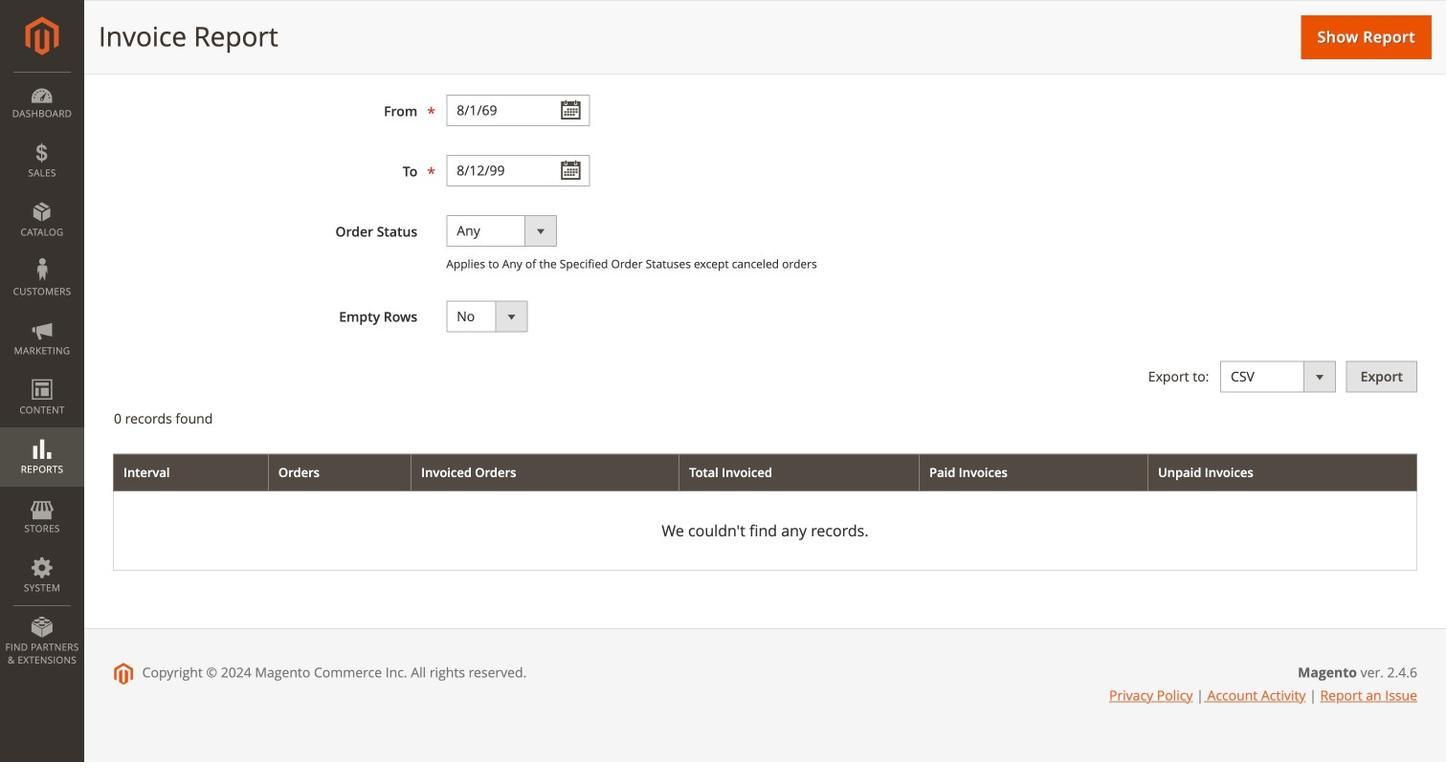 Task type: describe. For each thing, give the bounding box(es) containing it.
magento admin panel image
[[25, 16, 59, 56]]



Task type: locate. For each thing, give the bounding box(es) containing it.
menu bar
[[0, 72, 84, 677]]

None text field
[[446, 155, 590, 187]]

None text field
[[446, 95, 590, 126]]



